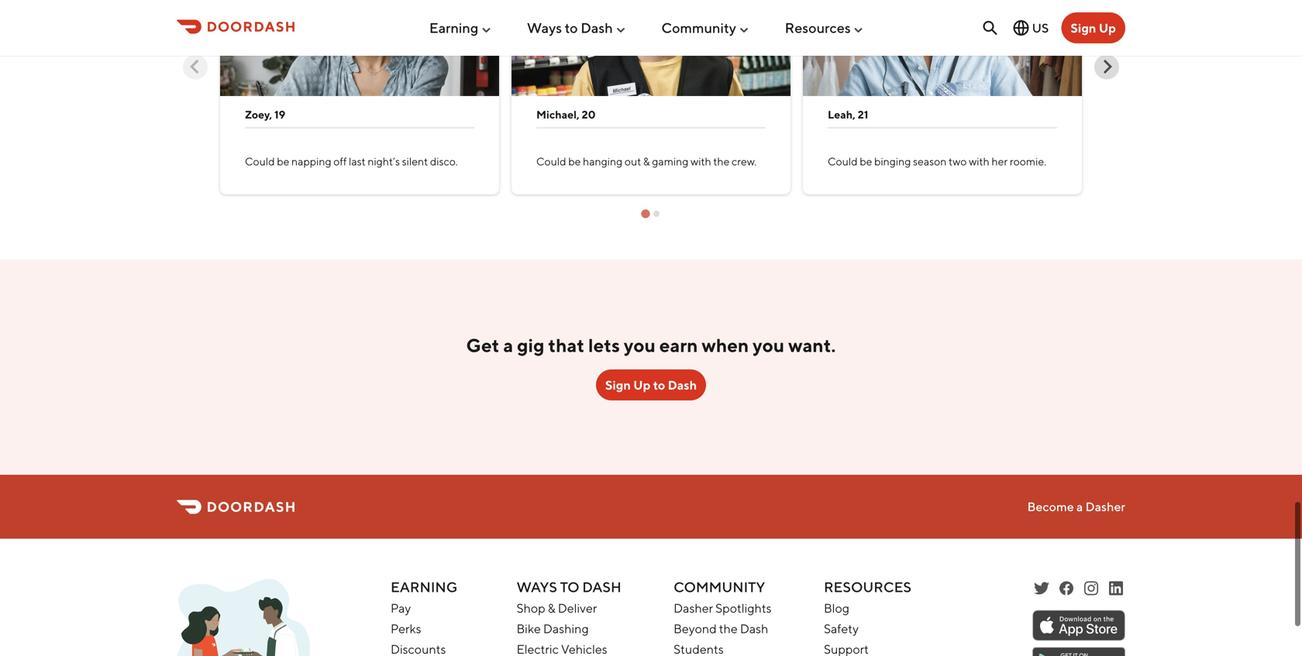 Task type: describe. For each thing, give the bounding box(es) containing it.
out
[[625, 155, 642, 168]]

sign for sign up
[[1071, 21, 1097, 35]]

crew.
[[732, 155, 757, 168]]

shop & deliver bike dashing
[[517, 602, 597, 637]]

pay
[[391, 602, 411, 616]]

bike
[[517, 622, 541, 637]]

become a dasher
[[1028, 500, 1126, 515]]

dx office student image
[[220, 0, 499, 96]]

be for binging
[[860, 155, 873, 168]]

dasher spotlights link
[[674, 602, 772, 616]]

us
[[1033, 21, 1050, 35]]

michael, 20
[[537, 108, 596, 121]]

silent
[[402, 155, 428, 168]]

perks
[[391, 622, 422, 637]]

shop
[[517, 602, 546, 616]]

safety
[[824, 622, 859, 637]]

sign up to dash link
[[596, 370, 707, 401]]

1 vertical spatial to
[[654, 378, 666, 393]]

0 vertical spatial ways to dash
[[527, 20, 613, 36]]

up for sign up
[[1099, 21, 1117, 35]]

community link
[[662, 13, 751, 42]]

off
[[334, 155, 347, 168]]

0 vertical spatial dasher
[[1086, 500, 1126, 515]]

gaming
[[652, 155, 689, 168]]

beyond
[[674, 622, 717, 637]]

up for sign up to dash
[[634, 378, 651, 393]]

1 vertical spatial resources
[[824, 579, 912, 596]]

become a dasher link
[[1028, 500, 1126, 515]]

earning link
[[430, 13, 493, 42]]

0 vertical spatial ways
[[527, 20, 562, 36]]

a for get
[[504, 335, 513, 357]]

0 vertical spatial community
[[662, 20, 737, 36]]

& inside shop & deliver bike dashing
[[548, 602, 556, 616]]

bike dashing link
[[517, 622, 589, 637]]

previous slide image
[[188, 59, 203, 74]]

her
[[992, 155, 1008, 168]]

deliver
[[558, 602, 597, 616]]

dash inside dasher spotlights beyond the dash
[[740, 622, 769, 637]]

pay perks
[[391, 602, 422, 637]]

select a slide to show tab list
[[214, 206, 1089, 220]]

2 with from the left
[[969, 155, 990, 168]]

spotlights
[[716, 602, 772, 616]]

dx retail student image
[[803, 0, 1083, 96]]

disco.
[[430, 155, 458, 168]]

facebook image
[[1058, 580, 1076, 598]]

get a gig that lets you earn when you want.
[[467, 335, 836, 357]]

become
[[1028, 500, 1075, 515]]

that
[[549, 335, 585, 357]]

the inside dasher spotlights beyond the dash
[[719, 622, 738, 637]]

michael,
[[537, 108, 580, 121]]

lets
[[589, 335, 620, 357]]

leah, 21
[[828, 108, 869, 121]]

napping
[[292, 155, 332, 168]]

& inside don't let work get in the way of college region
[[644, 155, 650, 168]]

gig
[[517, 335, 545, 357]]



Task type: locate. For each thing, give the bounding box(es) containing it.
1 vertical spatial the
[[719, 622, 738, 637]]

1 horizontal spatial &
[[644, 155, 650, 168]]

0 vertical spatial &
[[644, 155, 650, 168]]

safety link
[[824, 622, 859, 637]]

with
[[691, 155, 712, 168], [969, 155, 990, 168]]

hanging
[[583, 155, 623, 168]]

the left the crew.
[[714, 155, 730, 168]]

blog link
[[824, 602, 850, 616]]

community
[[662, 20, 737, 36], [674, 579, 766, 596]]

1 be from the left
[[277, 155, 290, 168]]

next slide image
[[1100, 59, 1115, 74]]

sign
[[1071, 21, 1097, 35], [606, 378, 631, 393]]

be left hanging
[[569, 155, 581, 168]]

0 vertical spatial a
[[504, 335, 513, 357]]

leah,
[[828, 108, 856, 121]]

could for could be hanging out & gaming with the crew.
[[537, 155, 567, 168]]

resources
[[785, 20, 851, 36], [824, 579, 912, 596]]

1 horizontal spatial up
[[1099, 21, 1117, 35]]

google play image
[[1033, 648, 1126, 657]]

1 vertical spatial &
[[548, 602, 556, 616]]

2 vertical spatial to
[[560, 579, 580, 596]]

3 could from the left
[[828, 155, 858, 168]]

2 horizontal spatial could
[[828, 155, 858, 168]]

roomie.
[[1010, 155, 1047, 168]]

could down michael,
[[537, 155, 567, 168]]

& up bike dashing link
[[548, 602, 556, 616]]

ways to dash
[[527, 20, 613, 36], [517, 579, 622, 596]]

could be hanging out & gaming with the crew.
[[537, 155, 757, 168]]

linkedin link
[[1107, 580, 1126, 598]]

could for could be napping off last night's silent disco.
[[245, 155, 275, 168]]

sign up button
[[1062, 12, 1126, 43]]

0 horizontal spatial with
[[691, 155, 712, 168]]

be left binging at the right top
[[860, 155, 873, 168]]

ways
[[527, 20, 562, 36], [517, 579, 558, 596]]

1 horizontal spatial you
[[753, 335, 785, 357]]

1 horizontal spatial dasher
[[1086, 500, 1126, 515]]

0 vertical spatial earning
[[430, 20, 479, 36]]

be for napping
[[277, 155, 290, 168]]

could down leah,
[[828, 155, 858, 168]]

1 with from the left
[[691, 155, 712, 168]]

could down zoey,
[[245, 155, 275, 168]]

20
[[582, 108, 596, 121]]

0 horizontal spatial sign
[[606, 378, 631, 393]]

0 horizontal spatial a
[[504, 335, 513, 357]]

up inside sign up button
[[1099, 21, 1117, 35]]

get
[[467, 335, 500, 357]]

could be binging season two with her roomie.
[[828, 155, 1047, 168]]

1 horizontal spatial could
[[537, 155, 567, 168]]

the
[[714, 155, 730, 168], [719, 622, 738, 637]]

0 horizontal spatial dasher
[[674, 602, 714, 616]]

0 vertical spatial the
[[714, 155, 730, 168]]

pay link
[[391, 602, 411, 616]]

2 you from the left
[[753, 335, 785, 357]]

1 vertical spatial ways
[[517, 579, 558, 596]]

earn
[[660, 335, 698, 357]]

perks link
[[391, 622, 422, 637]]

with right gaming
[[691, 155, 712, 168]]

want.
[[789, 335, 836, 357]]

0 horizontal spatial be
[[277, 155, 290, 168]]

a left gig
[[504, 335, 513, 357]]

1 vertical spatial earning
[[391, 579, 458, 596]]

3 be from the left
[[860, 155, 873, 168]]

1 you from the left
[[624, 335, 656, 357]]

you
[[624, 335, 656, 357], [753, 335, 785, 357]]

night's
[[368, 155, 400, 168]]

1 vertical spatial community
[[674, 579, 766, 596]]

0 horizontal spatial up
[[634, 378, 651, 393]]

dasher up beyond
[[674, 602, 714, 616]]

shop & deliver link
[[517, 602, 597, 616]]

two
[[949, 155, 967, 168]]

dasher right become
[[1086, 500, 1126, 515]]

zoey,
[[245, 108, 272, 121]]

& right out
[[644, 155, 650, 168]]

dashing
[[544, 622, 589, 637]]

&
[[644, 155, 650, 168], [548, 602, 556, 616]]

instagram image
[[1083, 580, 1101, 598]]

1 horizontal spatial sign
[[1071, 21, 1097, 35]]

twitter image
[[1033, 580, 1052, 598]]

1 horizontal spatial with
[[969, 155, 990, 168]]

last
[[349, 155, 366, 168]]

dx grocery students image
[[512, 0, 791, 96]]

up
[[1099, 21, 1117, 35], [634, 378, 651, 393]]

dasher spotlights beyond the dash
[[674, 602, 772, 637]]

doordash for merchants image
[[177, 580, 310, 657]]

could
[[245, 155, 275, 168], [537, 155, 567, 168], [828, 155, 858, 168]]

0 vertical spatial up
[[1099, 21, 1117, 35]]

when
[[702, 335, 749, 357]]

to
[[565, 20, 578, 36], [654, 378, 666, 393], [560, 579, 580, 596]]

1 vertical spatial a
[[1077, 500, 1084, 515]]

2 horizontal spatial be
[[860, 155, 873, 168]]

linkedin image
[[1107, 580, 1126, 598]]

a for become
[[1077, 500, 1084, 515]]

sign up to dash
[[606, 378, 697, 393]]

up down get a gig that lets you earn when you want.
[[634, 378, 651, 393]]

up up next slide image at right top
[[1099, 21, 1117, 35]]

dash
[[581, 20, 613, 36], [668, 378, 697, 393], [583, 579, 622, 596], [740, 622, 769, 637]]

2 be from the left
[[569, 155, 581, 168]]

sign up
[[1071, 21, 1117, 35]]

0 vertical spatial to
[[565, 20, 578, 36]]

be for hanging
[[569, 155, 581, 168]]

ways to dash link
[[527, 13, 627, 42]]

1 horizontal spatial a
[[1077, 500, 1084, 515]]

21
[[858, 108, 869, 121]]

resources link
[[785, 13, 865, 42]]

instagram link
[[1083, 580, 1101, 598]]

1 vertical spatial dasher
[[674, 602, 714, 616]]

globe line image
[[1012, 19, 1031, 37]]

you right when
[[753, 335, 785, 357]]

0 vertical spatial resources
[[785, 20, 851, 36]]

sign down lets
[[606, 378, 631, 393]]

sign right us
[[1071, 21, 1097, 35]]

a
[[504, 335, 513, 357], [1077, 500, 1084, 515]]

could for could be binging season two with her roomie.
[[828, 155, 858, 168]]

the inside region
[[714, 155, 730, 168]]

binging
[[875, 155, 912, 168]]

twitter link
[[1033, 580, 1052, 598]]

2 could from the left
[[537, 155, 567, 168]]

don't let work get in the way of college region
[[183, 0, 1120, 220]]

0 vertical spatial sign
[[1071, 21, 1097, 35]]

the down dasher spotlights "link"
[[719, 622, 738, 637]]

up inside 'sign up to dash' link
[[634, 378, 651, 393]]

earning
[[430, 20, 479, 36], [391, 579, 458, 596]]

1 horizontal spatial be
[[569, 155, 581, 168]]

could be napping off last night's silent disco.
[[245, 155, 460, 168]]

0 horizontal spatial you
[[624, 335, 656, 357]]

beyond the dash link
[[674, 622, 769, 637]]

1 vertical spatial ways to dash
[[517, 579, 622, 596]]

1 vertical spatial up
[[634, 378, 651, 393]]

you right lets
[[624, 335, 656, 357]]

zoey, 19
[[245, 108, 286, 121]]

19
[[275, 108, 286, 121]]

a right become
[[1077, 500, 1084, 515]]

be
[[277, 155, 290, 168], [569, 155, 581, 168], [860, 155, 873, 168]]

sign for sign up to dash
[[606, 378, 631, 393]]

1 could from the left
[[245, 155, 275, 168]]

dasher
[[1086, 500, 1126, 515], [674, 602, 714, 616]]

with left her
[[969, 155, 990, 168]]

dasher inside dasher spotlights beyond the dash
[[674, 602, 714, 616]]

app store image
[[1033, 611, 1126, 642]]

season
[[914, 155, 947, 168]]

1 vertical spatial sign
[[606, 378, 631, 393]]

blog safety
[[824, 602, 859, 637]]

be left napping on the left top of page
[[277, 155, 290, 168]]

0 horizontal spatial could
[[245, 155, 275, 168]]

facebook link
[[1058, 580, 1076, 598]]

0 horizontal spatial &
[[548, 602, 556, 616]]

blog
[[824, 602, 850, 616]]

sign inside button
[[1071, 21, 1097, 35]]



Task type: vqa. For each thing, say whether or not it's contained in the screenshot.


